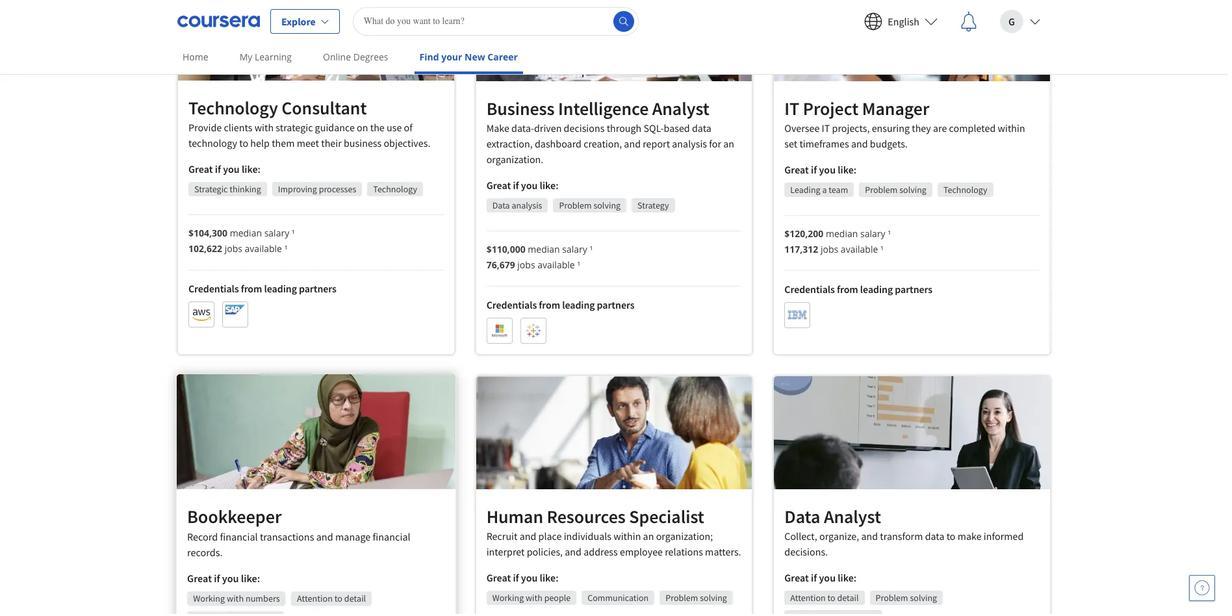 Task type: locate. For each thing, give the bounding box(es) containing it.
jobs for technology
[[225, 243, 242, 255]]

1 vertical spatial data
[[926, 530, 945, 543]]

analysis down organization.
[[512, 199, 543, 211]]

jobs right 76,679
[[518, 259, 536, 271]]

problem right data analysis
[[560, 199, 592, 211]]

analyst up based
[[653, 97, 710, 120]]

resources
[[547, 505, 626, 528]]

jobs right '117,312'
[[821, 243, 839, 255]]

great up data analysis
[[487, 179, 511, 192]]

to left "make"
[[947, 530, 956, 543]]

through
[[607, 121, 642, 134]]

like: up data analysis
[[540, 179, 559, 192]]

0 vertical spatial it
[[785, 97, 800, 120]]

if up leading a team
[[812, 163, 818, 176]]

0 horizontal spatial working
[[193, 593, 225, 605]]

analysis down based
[[672, 137, 707, 150]]

technology up clients
[[189, 96, 278, 120]]

median right the $120,200 at the top of the page
[[826, 227, 859, 240]]

like: up team
[[838, 163, 857, 176]]

online
[[323, 51, 351, 63]]

clients
[[224, 121, 253, 134]]

technology down objectives.
[[373, 184, 417, 195]]

median for consultant
[[230, 227, 262, 240]]

g
[[1009, 15, 1016, 28]]

1 horizontal spatial median
[[528, 243, 560, 255]]

credentials from leading partners for consultant
[[189, 282, 337, 295]]

you for bookkeeper
[[222, 572, 239, 585]]

it up timeframes
[[822, 121, 831, 134]]

great up leading
[[785, 163, 809, 176]]

problem solving for business intelligence analyst
[[560, 199, 621, 211]]

1 horizontal spatial technology
[[373, 184, 417, 195]]

problem solving down creation,
[[560, 199, 621, 211]]

my learning
[[240, 51, 292, 63]]

recruit
[[487, 530, 518, 543]]

detail down organize,
[[838, 592, 859, 604]]

1 horizontal spatial attention
[[791, 592, 826, 604]]

technology consultant provide clients with strategic guidance on the use of technology to help them meet their business objectives.
[[189, 96, 431, 150]]

1 horizontal spatial salary
[[563, 243, 588, 255]]

great down decisions. at the right bottom
[[785, 571, 809, 584]]

learning
[[255, 51, 292, 63]]

report
[[643, 137, 670, 150]]

like: up the people
[[540, 571, 559, 584]]

available right '117,312'
[[841, 243, 879, 255]]

use
[[387, 121, 402, 134]]

problem right team
[[866, 184, 898, 195]]

credentials from leading partners down $120,200 median salary ¹ 117,312 jobs available ¹
[[785, 283, 933, 296]]

0 horizontal spatial an
[[643, 530, 654, 543]]

great if you like: down decisions. at the right bottom
[[785, 571, 857, 584]]

2 horizontal spatial median
[[826, 227, 859, 240]]

career
[[488, 51, 518, 63]]

great if you like: up "working with people" at the left bottom of the page
[[487, 571, 559, 584]]

solving
[[900, 184, 927, 195], [594, 199, 621, 211], [911, 592, 938, 604], [700, 592, 728, 604]]

communication
[[588, 592, 649, 604]]

and left manage in the left of the page
[[316, 530, 333, 543]]

jobs inside $120,200 median salary ¹ 117,312 jobs available ¹
[[821, 243, 839, 255]]

leading down $120,200 median salary ¹ 117,312 jobs available ¹
[[861, 283, 894, 296]]

data
[[493, 199, 510, 211], [785, 505, 821, 528]]

strategic
[[194, 184, 228, 195]]

help center image
[[1195, 581, 1211, 596]]

1 horizontal spatial within
[[998, 121, 1026, 134]]

data inside data analyst collect, organize, and transform data to make informed decisions.
[[926, 530, 945, 543]]

technology inside technology consultant provide clients with strategic guidance on the use of technology to help them meet their business objectives.
[[189, 96, 278, 120]]

within up employee
[[614, 530, 641, 543]]

2 horizontal spatial salary
[[861, 227, 886, 240]]

0 horizontal spatial leading
[[264, 282, 297, 295]]

you for it project manager
[[820, 163, 836, 176]]

an
[[724, 137, 735, 150], [643, 530, 654, 543]]

great
[[189, 163, 213, 176], [785, 163, 809, 176], [487, 179, 511, 192], [785, 571, 809, 584], [487, 571, 511, 584], [187, 572, 212, 585]]

available right 102,622
[[245, 243, 282, 255]]

0 vertical spatial an
[[724, 137, 735, 150]]

median inside $120,200 median salary ¹ 117,312 jobs available ¹
[[826, 227, 859, 240]]

team
[[829, 184, 849, 195]]

new
[[465, 51, 485, 63]]

coursera image
[[178, 11, 260, 32]]

leading for project
[[861, 283, 894, 296]]

0 horizontal spatial from
[[241, 282, 262, 295]]

working with numbers
[[193, 593, 280, 605]]

credentials down '117,312'
[[785, 283, 835, 296]]

you up data analysis
[[521, 179, 538, 192]]

with for bookkeeper
[[227, 593, 244, 605]]

like: up thinking in the top left of the page
[[242, 163, 261, 176]]

credentials down 102,622
[[189, 282, 239, 295]]

0 vertical spatial analysis
[[672, 137, 707, 150]]

1 horizontal spatial with
[[255, 121, 274, 134]]

None search field
[[353, 7, 639, 35]]

$120,200
[[785, 227, 824, 240]]

0 horizontal spatial within
[[614, 530, 641, 543]]

help
[[251, 137, 270, 150]]

working for human resources specialist
[[493, 592, 524, 604]]

problem solving for it project manager
[[866, 184, 927, 195]]

1 horizontal spatial working
[[493, 592, 524, 604]]

0 horizontal spatial credentials from leading partners
[[189, 282, 337, 295]]

provide
[[189, 121, 222, 134]]

with left the people
[[526, 592, 543, 604]]

problem down the transform
[[876, 592, 909, 604]]

if up data analysis
[[513, 179, 519, 192]]

1 horizontal spatial credentials from leading partners
[[487, 298, 635, 311]]

0 horizontal spatial data
[[692, 121, 712, 134]]

like: down organize,
[[838, 571, 857, 584]]

with left numbers
[[227, 593, 244, 605]]

attention to detail
[[791, 592, 859, 604], [297, 593, 366, 605]]

0 horizontal spatial analysis
[[512, 199, 543, 211]]

2 horizontal spatial technology
[[944, 184, 988, 195]]

human resources specialist recruit and place individuals within an organization; interpret policies, and address employee relations matters.
[[487, 505, 742, 558]]

like: for human resources specialist
[[540, 571, 559, 584]]

jobs inside $104,300 median salary ¹ 102,622 jobs available ¹
[[225, 243, 242, 255]]

data inside business intelligence analyst make data-driven decisions through sql-based data extraction, dashboard creation, and report analysis for an organization.
[[692, 121, 712, 134]]

problem solving down relations
[[666, 592, 728, 604]]

problem for it project manager
[[866, 184, 898, 195]]

median inside $104,300 median salary ¹ 102,622 jobs available ¹
[[230, 227, 262, 240]]

data right the transform
[[926, 530, 945, 543]]

0 horizontal spatial salary
[[264, 227, 289, 240]]

1 horizontal spatial analyst
[[824, 505, 882, 528]]

it up oversee
[[785, 97, 800, 120]]

great for human resources specialist
[[487, 571, 511, 584]]

0 horizontal spatial available
[[245, 243, 282, 255]]

technology
[[189, 137, 237, 150]]

0 horizontal spatial median
[[230, 227, 262, 240]]

0 horizontal spatial data
[[493, 199, 510, 211]]

on
[[357, 121, 368, 134]]

problem down relations
[[666, 592, 699, 604]]

1 horizontal spatial from
[[539, 298, 561, 311]]

explore button
[[270, 9, 340, 33]]

1 horizontal spatial available
[[538, 259, 575, 271]]

0 horizontal spatial financial
[[220, 530, 258, 543]]

and right organize,
[[862, 530, 879, 543]]

great for it project manager
[[785, 163, 809, 176]]

you up the a
[[820, 163, 836, 176]]

interpret
[[487, 545, 525, 558]]

an inside human resources specialist recruit and place individuals within an organization; interpret policies, and address employee relations matters.
[[643, 530, 654, 543]]

0 horizontal spatial partners
[[299, 282, 337, 295]]

detail down manage in the left of the page
[[344, 593, 366, 605]]

0 horizontal spatial it
[[785, 97, 800, 120]]

bookkeeper record financial transactions and manage financial records.
[[187, 505, 411, 559]]

data up '$110,000'
[[493, 199, 510, 211]]

salary inside $120,200 median salary ¹ 117,312 jobs available ¹
[[861, 227, 886, 240]]

1 horizontal spatial financial
[[373, 530, 411, 543]]

2 horizontal spatial credentials from leading partners
[[785, 283, 933, 296]]

credentials
[[189, 282, 239, 295], [785, 283, 835, 296], [487, 298, 537, 311]]

available for consultant
[[245, 243, 282, 255]]

for
[[710, 137, 722, 150]]

great if you like: up leading a team
[[785, 163, 857, 176]]

2 horizontal spatial leading
[[861, 283, 894, 296]]

to left the help
[[239, 137, 248, 150]]

data inside data analyst collect, organize, and transform data to make informed decisions.
[[785, 505, 821, 528]]

with
[[255, 121, 274, 134], [526, 592, 543, 604], [227, 593, 244, 605]]

an right for
[[724, 137, 735, 150]]

jobs for it
[[821, 243, 839, 255]]

working for bookkeeper
[[193, 593, 225, 605]]

problem solving down the transform
[[876, 592, 938, 604]]

you down decisions. at the right bottom
[[820, 571, 836, 584]]

1 vertical spatial an
[[643, 530, 654, 543]]

within right completed
[[998, 121, 1026, 134]]

like: for data analyst
[[838, 571, 857, 584]]

$110,000
[[487, 243, 526, 255]]

you up working with numbers on the left of the page
[[222, 572, 239, 585]]

attention down decisions. at the right bottom
[[791, 592, 826, 604]]

leading down $104,300 median salary ¹ 102,622 jobs available ¹
[[264, 282, 297, 295]]

1 horizontal spatial jobs
[[518, 259, 536, 271]]

working down the interpret
[[493, 592, 524, 604]]

credentials down 76,679
[[487, 298, 537, 311]]

median for intelligence
[[528, 243, 560, 255]]

processes
[[319, 184, 357, 195]]

consultant
[[282, 96, 367, 120]]

like: for technology consultant
[[242, 163, 261, 176]]

and down through
[[624, 137, 641, 150]]

great for data analyst
[[785, 571, 809, 584]]

analyst up organize,
[[824, 505, 882, 528]]

you up "working with people" at the left bottom of the page
[[521, 571, 538, 584]]

data for analyst
[[785, 505, 821, 528]]

working with people
[[493, 592, 571, 604]]

problem solving down budgets.
[[866, 184, 927, 195]]

great if you like: for business intelligence analyst
[[487, 179, 559, 192]]

great for business intelligence analyst
[[487, 179, 511, 192]]

2 horizontal spatial with
[[526, 592, 543, 604]]

0 vertical spatial data
[[692, 121, 712, 134]]

1 horizontal spatial analysis
[[672, 137, 707, 150]]

problem solving
[[866, 184, 927, 195], [560, 199, 621, 211], [876, 592, 938, 604], [666, 592, 728, 604]]

median right $104,300
[[230, 227, 262, 240]]

strategy
[[638, 199, 669, 211]]

available inside $110,000 median salary ¹ 76,679 jobs available ¹
[[538, 259, 575, 271]]

1 horizontal spatial an
[[724, 137, 735, 150]]

attention
[[791, 592, 826, 604], [297, 593, 333, 605]]

2 horizontal spatial jobs
[[821, 243, 839, 255]]

if up "working with people" at the left bottom of the page
[[513, 571, 519, 584]]

2 horizontal spatial credentials
[[785, 283, 835, 296]]

driven
[[534, 121, 562, 134]]

to
[[239, 137, 248, 150], [947, 530, 956, 543], [828, 592, 836, 604], [335, 593, 343, 605]]

business
[[344, 137, 382, 150]]

0 vertical spatial analyst
[[653, 97, 710, 120]]

from down $110,000 median salary ¹ 76,679 jobs available ¹
[[539, 298, 561, 311]]

great if you like:
[[189, 163, 261, 176], [785, 163, 857, 176], [487, 179, 559, 192], [785, 571, 857, 584], [487, 571, 559, 584], [187, 572, 260, 585]]

technology for technology consultant
[[373, 184, 417, 195]]

median right '$110,000'
[[528, 243, 560, 255]]

relations
[[665, 545, 703, 558]]

median inside $110,000 median salary ¹ 76,679 jobs available ¹
[[528, 243, 560, 255]]

it project manager oversee it projects, ensuring they are completed within set timeframes and budgets.
[[785, 97, 1026, 150]]

solving for business intelligence analyst
[[594, 199, 621, 211]]

great if you like: up working with numbers on the left of the page
[[187, 572, 260, 585]]

jobs right 102,622
[[225, 243, 242, 255]]

salary inside $110,000 median salary ¹ 76,679 jobs available ¹
[[563, 243, 588, 255]]

2 horizontal spatial from
[[837, 283, 859, 296]]

like: for it project manager
[[838, 163, 857, 176]]

1 horizontal spatial data
[[926, 530, 945, 543]]

you for human resources specialist
[[521, 571, 538, 584]]

if up strategic
[[215, 163, 221, 176]]

you up strategic thinking
[[223, 163, 240, 176]]

credentials for technology
[[189, 282, 239, 295]]

from for intelligence
[[539, 298, 561, 311]]

and left place
[[520, 530, 537, 543]]

like: for bookkeeper
[[241, 572, 260, 585]]

salary for project
[[861, 227, 886, 240]]

records.
[[187, 546, 223, 559]]

business
[[487, 97, 555, 120]]

from down $120,200 median salary ¹ 117,312 jobs available ¹
[[837, 283, 859, 296]]

0 vertical spatial data
[[493, 199, 510, 211]]

transform
[[881, 530, 924, 543]]

great if you like: up strategic thinking
[[189, 163, 261, 176]]

if up working with numbers on the left of the page
[[214, 572, 220, 585]]

jobs
[[225, 243, 242, 255], [821, 243, 839, 255], [518, 259, 536, 271]]

great if you like: up data analysis
[[487, 179, 559, 192]]

available inside $120,200 median salary ¹ 117,312 jobs available ¹
[[841, 243, 879, 255]]

make
[[487, 121, 510, 134]]

specialist
[[630, 505, 705, 528]]

1 vertical spatial it
[[822, 121, 831, 134]]

0 horizontal spatial technology
[[189, 96, 278, 120]]

my learning link
[[235, 42, 297, 72]]

salary
[[264, 227, 289, 240], [861, 227, 886, 240], [563, 243, 588, 255]]

great up strategic
[[189, 163, 213, 176]]

financial
[[220, 530, 258, 543], [373, 530, 411, 543]]

1 vertical spatial analysis
[[512, 199, 543, 211]]

1 horizontal spatial it
[[822, 121, 831, 134]]

leading
[[264, 282, 297, 295], [861, 283, 894, 296], [563, 298, 595, 311]]

2 horizontal spatial partners
[[896, 283, 933, 296]]

with up the help
[[255, 121, 274, 134]]

to inside data analyst collect, organize, and transform data to make informed decisions.
[[947, 530, 956, 543]]

1 horizontal spatial data
[[785, 505, 821, 528]]

guidance
[[315, 121, 355, 134]]

credentials from leading partners down $110,000 median salary ¹ 76,679 jobs available ¹
[[487, 298, 635, 311]]

$104,300
[[189, 227, 228, 240]]

from
[[241, 282, 262, 295], [837, 283, 859, 296], [539, 298, 561, 311]]

1 horizontal spatial partners
[[597, 298, 635, 311]]

attention right numbers
[[297, 593, 333, 605]]

detail
[[838, 592, 859, 604], [344, 593, 366, 605]]

0 horizontal spatial jobs
[[225, 243, 242, 255]]

it
[[785, 97, 800, 120], [822, 121, 831, 134]]

technology down completed
[[944, 184, 988, 195]]

0 horizontal spatial with
[[227, 593, 244, 605]]

great down the interpret
[[487, 571, 511, 584]]

an up employee
[[643, 530, 654, 543]]

from down $104,300 median salary ¹ 102,622 jobs available ¹
[[241, 282, 262, 295]]

working down records.
[[193, 593, 225, 605]]

data up for
[[692, 121, 712, 134]]

if for human resources specialist
[[513, 571, 519, 584]]

median for project
[[826, 227, 859, 240]]

financial right manage in the left of the page
[[373, 530, 411, 543]]

0 horizontal spatial credentials
[[189, 282, 239, 295]]

decisions.
[[785, 545, 828, 558]]

if down decisions. at the right bottom
[[812, 571, 818, 584]]

credentials from leading partners down $104,300 median salary ¹ 102,622 jobs available ¹
[[189, 282, 337, 295]]

like: up numbers
[[241, 572, 260, 585]]

find your new career
[[420, 51, 518, 63]]

financial down bookkeeper
[[220, 530, 258, 543]]

great down records.
[[187, 572, 212, 585]]

available right 76,679
[[538, 259, 575, 271]]

leading for intelligence
[[563, 298, 595, 311]]

2 horizontal spatial available
[[841, 243, 879, 255]]

1 horizontal spatial attention to detail
[[791, 592, 859, 604]]

1 vertical spatial data
[[785, 505, 821, 528]]

jobs inside $110,000 median salary ¹ 76,679 jobs available ¹
[[518, 259, 536, 271]]

them
[[272, 137, 295, 150]]

you
[[223, 163, 240, 176], [820, 163, 836, 176], [521, 179, 538, 192], [820, 571, 836, 584], [521, 571, 538, 584], [222, 572, 239, 585]]

salary inside $104,300 median salary ¹ 102,622 jobs available ¹
[[264, 227, 289, 240]]

0 vertical spatial within
[[998, 121, 1026, 134]]

and down projects,
[[852, 137, 868, 150]]

0 horizontal spatial analyst
[[653, 97, 710, 120]]

data up collect,
[[785, 505, 821, 528]]

home
[[183, 51, 209, 63]]

extraction,
[[487, 137, 533, 150]]

1 vertical spatial within
[[614, 530, 641, 543]]

leading down $110,000 median salary ¹ 76,679 jobs available ¹
[[563, 298, 595, 311]]

1 vertical spatial analyst
[[824, 505, 882, 528]]

1 horizontal spatial credentials
[[487, 298, 537, 311]]

available inside $104,300 median salary ¹ 102,622 jobs available ¹
[[245, 243, 282, 255]]

1 horizontal spatial leading
[[563, 298, 595, 311]]

individuals
[[564, 530, 612, 543]]

budgets.
[[871, 137, 908, 150]]



Task type: vqa. For each thing, say whether or not it's contained in the screenshot.
Best November 29, 2023 Article
no



Task type: describe. For each thing, give the bounding box(es) containing it.
analyst inside business intelligence analyst make data-driven decisions through sql-based data extraction, dashboard creation, and report analysis for an organization.
[[653, 97, 710, 120]]

matters.
[[706, 545, 742, 558]]

decisions
[[564, 121, 605, 134]]

improving processes
[[278, 184, 357, 195]]

problem for data analyst
[[876, 592, 909, 604]]

to down manage in the left of the page
[[335, 593, 343, 605]]

available for project
[[841, 243, 879, 255]]

analyst inside data analyst collect, organize, and transform data to make informed decisions.
[[824, 505, 882, 528]]

$104,300 median salary ¹ 102,622 jobs available ¹
[[189, 227, 295, 255]]

leading a team
[[791, 184, 849, 195]]

great if you like: for human resources specialist
[[487, 571, 559, 584]]

your
[[442, 51, 463, 63]]

are
[[934, 121, 948, 134]]

you for technology consultant
[[223, 163, 240, 176]]

76,679
[[487, 259, 515, 271]]

degrees
[[354, 51, 389, 63]]

from for consultant
[[241, 282, 262, 295]]

partners for project
[[896, 283, 933, 296]]

1 horizontal spatial detail
[[838, 592, 859, 604]]

great if you like: for data analyst
[[785, 571, 857, 584]]

dashboard
[[535, 137, 582, 150]]

strategic
[[276, 121, 313, 134]]

if for technology consultant
[[215, 163, 221, 176]]

and inside bookkeeper record financial transactions and manage financial records.
[[316, 530, 333, 543]]

102,622
[[189, 243, 222, 255]]

within inside it project manager oversee it projects, ensuring they are completed within set timeframes and budgets.
[[998, 121, 1026, 134]]

if for it project manager
[[812, 163, 818, 176]]

with for human
[[526, 592, 543, 604]]

within inside human resources specialist recruit and place individuals within an organization; interpret policies, and address employee relations matters.
[[614, 530, 641, 543]]

oversee
[[785, 121, 820, 134]]

data-
[[512, 121, 534, 134]]

data analyst collect, organize, and transform data to make informed decisions.
[[785, 505, 1024, 558]]

great for technology consultant
[[189, 163, 213, 176]]

place
[[539, 530, 562, 543]]

g button
[[990, 0, 1051, 42]]

objectives.
[[384, 137, 431, 150]]

an inside business intelligence analyst make data-driven decisions through sql-based data extraction, dashboard creation, and report analysis for an organization.
[[724, 137, 735, 150]]

home link
[[178, 42, 214, 72]]

if for bookkeeper
[[214, 572, 220, 585]]

solving for data analyst
[[911, 592, 938, 604]]

and inside it project manager oversee it projects, ensuring they are completed within set timeframes and budgets.
[[852, 137, 868, 150]]

partners for consultant
[[299, 282, 337, 295]]

$110,000 median salary ¹ 76,679 jobs available ¹
[[487, 243, 593, 271]]

great for bookkeeper
[[187, 572, 212, 585]]

credentials from leading partners for project
[[785, 283, 933, 296]]

if for data analyst
[[812, 571, 818, 584]]

leading
[[791, 184, 821, 195]]

my
[[240, 51, 253, 63]]

policies,
[[527, 545, 563, 558]]

technology for it project manager
[[944, 184, 988, 195]]

great if you like: for bookkeeper
[[187, 572, 260, 585]]

thinking
[[230, 184, 261, 195]]

they
[[912, 121, 932, 134]]

and down individuals
[[565, 545, 582, 558]]

and inside data analyst collect, organize, and transform data to make informed decisions.
[[862, 530, 879, 543]]

organization.
[[487, 153, 544, 166]]

leading for consultant
[[264, 282, 297, 295]]

you for data analyst
[[820, 571, 836, 584]]

if for business intelligence analyst
[[513, 179, 519, 192]]

0 horizontal spatial attention
[[297, 593, 333, 605]]

credentials for it
[[785, 283, 835, 296]]

problem for business intelligence analyst
[[560, 199, 592, 211]]

salary for intelligence
[[563, 243, 588, 255]]

their
[[321, 137, 342, 150]]

to down decisions. at the right bottom
[[828, 592, 836, 604]]

117,312
[[785, 243, 819, 255]]

of
[[404, 121, 413, 134]]

strategic thinking
[[194, 184, 261, 195]]

credentials for business
[[487, 298, 537, 311]]

you for business intelligence analyst
[[521, 179, 538, 192]]

sql-
[[644, 121, 664, 134]]

solving for it project manager
[[900, 184, 927, 195]]

english button
[[855, 0, 949, 42]]

a
[[823, 184, 827, 195]]

$120,200 median salary ¹ 117,312 jobs available ¹
[[785, 227, 891, 255]]

salary for consultant
[[264, 227, 289, 240]]

great if you like: for technology consultant
[[189, 163, 261, 176]]

great if you like: for it project manager
[[785, 163, 857, 176]]

jobs for business
[[518, 259, 536, 271]]

business intelligence analyst make data-driven decisions through sql-based data extraction, dashboard creation, and report analysis for an organization.
[[487, 97, 735, 166]]

manage
[[335, 530, 371, 543]]

organize,
[[820, 530, 860, 543]]

manager
[[863, 97, 930, 120]]

the
[[370, 121, 385, 134]]

like: for business intelligence analyst
[[540, 179, 559, 192]]

What do you want to learn? text field
[[353, 7, 639, 35]]

explore
[[282, 15, 316, 28]]

completed
[[950, 121, 996, 134]]

0 horizontal spatial detail
[[344, 593, 366, 605]]

record
[[187, 530, 218, 543]]

creation,
[[584, 137, 622, 150]]

0 horizontal spatial attention to detail
[[297, 593, 366, 605]]

and inside business intelligence analyst make data-driven decisions through sql-based data extraction, dashboard creation, and report analysis for an organization.
[[624, 137, 641, 150]]

numbers
[[246, 593, 280, 605]]

problem solving for data analyst
[[876, 592, 938, 604]]

timeframes
[[800, 137, 850, 150]]

available for intelligence
[[538, 259, 575, 271]]

with inside technology consultant provide clients with strategic guidance on the use of technology to help them meet their business objectives.
[[255, 121, 274, 134]]

2 financial from the left
[[373, 530, 411, 543]]

set
[[785, 137, 798, 150]]

project
[[804, 97, 859, 120]]

1 financial from the left
[[220, 530, 258, 543]]

based
[[664, 121, 690, 134]]

projects,
[[833, 121, 870, 134]]

ensuring
[[872, 121, 910, 134]]

bookkeeper image
[[177, 374, 456, 489]]

partners for intelligence
[[597, 298, 635, 311]]

employee
[[620, 545, 663, 558]]

human
[[487, 505, 544, 528]]

credentials from leading partners for intelligence
[[487, 298, 635, 311]]

bookkeeper
[[187, 505, 282, 529]]

analysis inside business intelligence analyst make data-driven decisions through sql-based data extraction, dashboard creation, and report analysis for an organization.
[[672, 137, 707, 150]]

improving
[[278, 184, 317, 195]]

from for project
[[837, 283, 859, 296]]

meet
[[297, 137, 319, 150]]

find
[[420, 51, 439, 63]]

english
[[888, 15, 920, 28]]

make
[[958, 530, 982, 543]]

find your new career link
[[415, 42, 523, 74]]

collect,
[[785, 530, 818, 543]]

transactions
[[260, 530, 314, 543]]

data analyst image
[[775, 376, 1051, 489]]

data for analysis
[[493, 199, 510, 211]]

intelligence
[[559, 97, 649, 120]]

to inside technology consultant provide clients with strategic guidance on the use of technology to help them meet their business objectives.
[[239, 137, 248, 150]]

data analysis
[[493, 199, 543, 211]]



